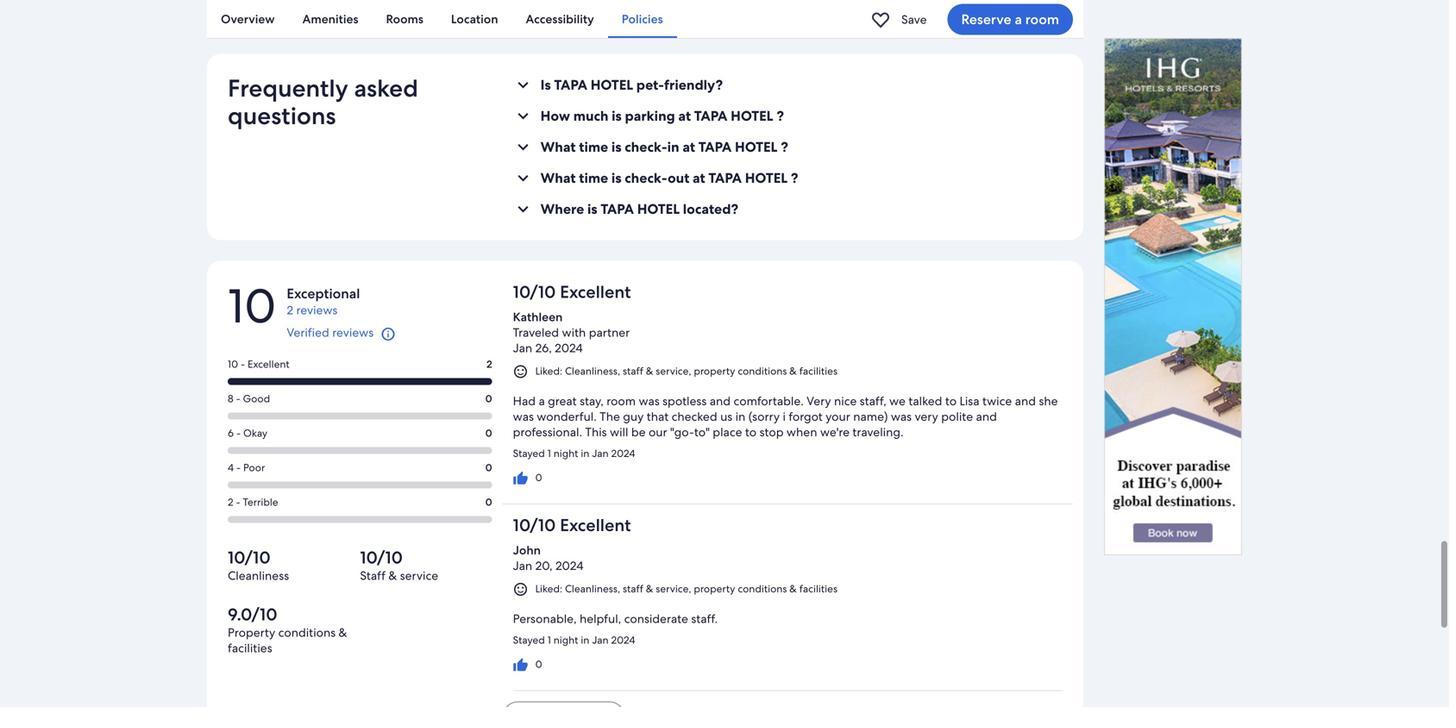 Task type: describe. For each thing, give the bounding box(es) containing it.
staff for 10/10 excellent kathleen traveled with partner jan 26, 2024
[[623, 364, 643, 378]]

what for what time is check-in at tapa hotel ?
[[541, 138, 576, 156]]

9.0 out of 10 element
[[228, 603, 360, 626]]

service, for 10/10 excellent kathleen traveled with partner jan 26, 2024
[[656, 364, 691, 378]]

location link
[[437, 0, 512, 38]]

time for what time is check-out at tapa hotel ?
[[579, 169, 608, 187]]

liked: for 10/10 excellent john jan 20, 2024
[[535, 582, 562, 596]]

0 for poor
[[485, 461, 492, 474]]

time for what time is check-in at tapa hotel ?
[[579, 138, 608, 156]]

accessibility
[[526, 11, 594, 27]]

parking
[[625, 107, 675, 125]]

spotless
[[663, 393, 707, 409]]

10 out of 10 element for 10/10 staff & service
[[360, 547, 492, 569]]

night for 10/10 excellent kathleen traveled with partner jan 26, 2024
[[554, 447, 578, 460]]

much
[[573, 107, 609, 125]]

out
[[668, 169, 689, 187]]

will
[[610, 425, 628, 440]]

2 horizontal spatial and
[[1015, 393, 1036, 409]]

guy
[[623, 409, 644, 425]]

the
[[600, 409, 620, 425]]

john
[[513, 543, 541, 558]]

amenities link
[[289, 0, 372, 38]]

is for at
[[612, 107, 622, 125]]

small image for 10/10 excellent john jan 20, 2024
[[513, 582, 528, 598]]

verified reviews
[[287, 325, 374, 340]]

tapa down friendly?
[[694, 107, 728, 125]]

- for okay
[[236, 427, 241, 440]]

staff.
[[691, 611, 718, 627]]

how
[[541, 107, 570, 125]]

list containing overview
[[207, 0, 1083, 38]]

small image
[[377, 325, 399, 344]]

jan inside 10/10 excellent john jan 20, 2024
[[513, 558, 532, 574]]

in down this
[[581, 447, 590, 460]]

we
[[889, 393, 906, 409]]

26,
[[535, 340, 552, 356]]

be
[[631, 425, 646, 440]]

0 for okay
[[485, 427, 492, 440]]

friendly?
[[664, 76, 723, 94]]

8
[[228, 392, 233, 405]]

6 - okay
[[228, 427, 267, 440]]

save
[[901, 12, 927, 27]]

wonderful.
[[537, 409, 597, 425]]

is right where
[[587, 200, 597, 218]]

room inside button
[[1025, 10, 1059, 28]]

talked
[[909, 393, 942, 409]]

personable, helpful, considerate staff.
[[513, 611, 718, 627]]

10/10 cleanliness
[[228, 547, 289, 584]]

10/10 excellent kathleen traveled with partner jan 26, 2024
[[513, 281, 631, 356]]

- for excellent
[[241, 358, 245, 371]]

good
[[243, 392, 270, 405]]

reserve a room button
[[948, 4, 1073, 35]]

0 horizontal spatial to
[[745, 425, 757, 440]]

jan down 'helpful,'
[[592, 634, 609, 647]]

property
[[228, 625, 275, 641]]

20,
[[535, 558, 553, 574]]

accessibility link
[[512, 0, 608, 38]]

10/10 for 10/10 excellent john jan 20, 2024
[[513, 514, 556, 537]]

10/10 for 10/10 cleanliness
[[228, 547, 271, 569]]

twice
[[982, 393, 1012, 409]]

okay
[[243, 427, 267, 440]]

8 - good
[[228, 392, 270, 405]]

service
[[400, 568, 438, 584]]

facilities inside the 9.0/10 property conditions & facilities
[[228, 641, 272, 656]]

1 for 10/10 excellent kathleen traveled with partner jan 26, 2024
[[548, 447, 551, 460]]

0 horizontal spatial was
[[513, 409, 534, 425]]

to"
[[694, 425, 710, 440]]

10 out of 10 element for 10/10 cleanliness
[[228, 547, 360, 569]]

policies link
[[608, 0, 677, 38]]

exceptional
[[287, 285, 360, 303]]

your
[[826, 409, 850, 425]]

2024 inside 10/10 excellent john jan 20, 2024
[[555, 558, 584, 574]]

reviews inside dropdown button
[[332, 325, 374, 340]]

4 - poor
[[228, 461, 265, 474]]

2024 down personable, helpful, considerate staff.
[[611, 634, 635, 647]]

very
[[915, 409, 938, 425]]

property for 10/10 excellent john jan 20, 2024
[[694, 582, 735, 596]]

with
[[562, 325, 586, 340]]

6
[[228, 427, 234, 440]]

stayed 1 night in jan 2024 for 10/10 excellent john jan 20, 2024
[[513, 634, 635, 647]]

where is tapa hotel  located?
[[541, 200, 739, 218]]

had
[[513, 393, 536, 409]]

our
[[649, 425, 667, 440]]

staff for 10/10 excellent john jan 20, 2024
[[623, 582, 643, 596]]

verified
[[287, 325, 329, 340]]

10 for 10 - excellent
[[228, 358, 238, 371]]

stay,
[[580, 393, 604, 409]]

comfortable.
[[734, 393, 804, 409]]

where
[[541, 200, 584, 218]]

us
[[720, 409, 733, 425]]

1 horizontal spatial and
[[976, 409, 997, 425]]

policies
[[622, 11, 663, 27]]

frequently asked questions
[[228, 72, 418, 132]]

stop
[[760, 425, 784, 440]]

0 for good
[[485, 392, 492, 405]]

is tapa hotel  pet-friendly?
[[541, 76, 723, 94]]

in inside had a great stay, room was spotless and comfortable.  very nice staff, we talked to lisa twice and she was wonderful. the guy that checked us in (sorry i forgot your name) was very polite and professional. this will be our "go-to" place to stop when we're traveling.
[[735, 409, 746, 425]]

lisa
[[960, 393, 980, 409]]

poor
[[243, 461, 265, 474]]

1 horizontal spatial to
[[945, 393, 957, 409]]

is for in
[[612, 138, 622, 156]]

professional.
[[513, 425, 582, 440]]

2 for 2
[[487, 358, 492, 371]]

2 - terrible
[[228, 496, 278, 509]]

exceptional 2 reviews
[[287, 285, 360, 318]]

liked: cleanliness, staff & service, property conditions & facilities for 10/10 excellent john jan 20, 2024
[[535, 582, 838, 596]]

night for 10/10 excellent john jan 20, 2024
[[554, 634, 578, 647]]

place
[[713, 425, 742, 440]]

great
[[548, 393, 577, 409]]

helpful,
[[580, 611, 621, 627]]

what time is check-in at tapa hotel ?
[[541, 138, 788, 156]]

0 vertical spatial ?
[[777, 107, 784, 125]]

polite
[[941, 409, 973, 425]]

stayed for 10/10 excellent john jan 20, 2024
[[513, 634, 545, 647]]

how much is parking at tapa hotel ?
[[541, 107, 784, 125]]

at for out
[[693, 169, 705, 187]]

excellent for 10/10 excellent john jan 20, 2024
[[560, 514, 631, 537]]

2 horizontal spatial was
[[891, 409, 912, 425]]

reserve a room
[[961, 10, 1059, 28]]

(sorry
[[749, 409, 780, 425]]

name)
[[853, 409, 888, 425]]

stayed 1 night in jan 2024 for 10/10 excellent kathleen traveled with partner jan 26, 2024
[[513, 447, 635, 460]]

0 horizontal spatial and
[[710, 393, 731, 409]]

she
[[1039, 393, 1058, 409]]



Task type: vqa. For each thing, say whether or not it's contained in the screenshot.
8 - Good
yes



Task type: locate. For each thing, give the bounding box(es) containing it.
0 vertical spatial liked: cleanliness, staff & service, property conditions & facilities
[[535, 364, 838, 378]]

room right the reserve
[[1025, 10, 1059, 28]]

what for what time is check-out at tapa hotel ?
[[541, 169, 576, 187]]

1 vertical spatial 1
[[548, 634, 551, 647]]

personable,
[[513, 611, 577, 627]]

2 liked: cleanliness, staff & service, property conditions & facilities from the top
[[535, 582, 838, 596]]

0 vertical spatial small image
[[513, 364, 528, 380]]

cleanliness, for 10/10 excellent kathleen traveled with partner jan 26, 2024
[[565, 364, 620, 378]]

room inside had a great stay, room was spotless and comfortable.  very nice staff, we talked to lisa twice and she was wonderful. the guy that checked us in (sorry i forgot your name) was very polite and professional. this will be our "go-to" place to stop when we're traveling.
[[607, 393, 636, 409]]

1 vertical spatial facilities
[[799, 582, 838, 596]]

reviews down 2 reviews 'button' at the left top
[[332, 325, 374, 340]]

2 property from the top
[[694, 582, 735, 596]]

1 what from the top
[[541, 138, 576, 156]]

is
[[541, 76, 551, 94]]

check- for in
[[625, 138, 667, 156]]

0 vertical spatial 0 button
[[513, 471, 542, 487]]

2024 right 26,
[[555, 340, 583, 356]]

at right the out at the top left of page
[[693, 169, 705, 187]]

10 - excellent
[[228, 358, 290, 371]]

in right the us
[[735, 409, 746, 425]]

check- down parking
[[625, 138, 667, 156]]

2 what from the top
[[541, 169, 576, 187]]

stayed 1 night in jan 2024 down this
[[513, 447, 635, 460]]

10/10 staff & service
[[360, 547, 438, 584]]

reviews up verified
[[296, 302, 338, 318]]

10 out of 10 element
[[228, 547, 360, 569], [360, 547, 492, 569]]

facilities for 10/10 excellent kathleen traveled with partner jan 26, 2024
[[799, 364, 838, 378]]

to left stop
[[745, 425, 757, 440]]

reserve
[[961, 10, 1012, 28]]

1 vertical spatial room
[[607, 393, 636, 409]]

tapa up 'what time is check-out at tapa hotel ?'
[[698, 138, 732, 156]]

- for poor
[[236, 461, 241, 474]]

small image up personable,
[[513, 582, 528, 598]]

a for reserve
[[1015, 10, 1022, 28]]

had a great stay, room was spotless and comfortable.  very nice staff, we talked to lisa twice and she was wonderful. the guy that checked us in (sorry i forgot your name) was very polite and professional. this will be our "go-to" place to stop when we're traveling.
[[513, 393, 1058, 440]]

cleanliness, up stay,
[[565, 364, 620, 378]]

- for terrible
[[236, 496, 240, 509]]

0 vertical spatial service,
[[656, 364, 691, 378]]

excellent
[[560, 281, 631, 303], [248, 358, 290, 371], [560, 514, 631, 537]]

2024 inside 10/10 excellent kathleen traveled with partner jan 26, 2024
[[555, 340, 583, 356]]

time
[[579, 138, 608, 156], [579, 169, 608, 187]]

1 vertical spatial stayed 1 night in jan 2024
[[513, 634, 635, 647]]

overview
[[221, 11, 275, 27]]

- right 6
[[236, 427, 241, 440]]

a right the reserve
[[1015, 10, 1022, 28]]

checked
[[672, 409, 717, 425]]

0 vertical spatial cleanliness,
[[565, 364, 620, 378]]

0 vertical spatial time
[[579, 138, 608, 156]]

0 vertical spatial stayed
[[513, 447, 545, 460]]

jan inside 10/10 excellent kathleen traveled with partner jan 26, 2024
[[513, 340, 532, 356]]

10/10 inside 10/10 excellent kathleen traveled with partner jan 26, 2024
[[513, 281, 556, 303]]

1 10 from the top
[[228, 274, 276, 337]]

asked
[[354, 72, 418, 104]]

1 night from the top
[[554, 447, 578, 460]]

0 vertical spatial liked:
[[535, 364, 562, 378]]

room right stay,
[[607, 393, 636, 409]]

a for had
[[539, 393, 545, 409]]

0 vertical spatial stayed 1 night in jan 2024
[[513, 447, 635, 460]]

cleanliness, up 'helpful,'
[[565, 582, 620, 596]]

0 button down professional.
[[513, 471, 542, 487]]

2024
[[555, 340, 583, 356], [611, 447, 635, 460], [555, 558, 584, 574], [611, 634, 635, 647]]

0 vertical spatial what
[[541, 138, 576, 156]]

0 button for 10/10 excellent john jan 20, 2024
[[513, 658, 542, 673]]

what time is check-out at tapa hotel ?
[[541, 169, 798, 187]]

staff
[[360, 568, 386, 584]]

was up our
[[639, 393, 660, 409]]

terrible
[[243, 496, 278, 509]]

1 liked: from the top
[[535, 364, 562, 378]]

what up where
[[541, 169, 576, 187]]

1 liked: cleanliness, staff & service, property conditions & facilities from the top
[[535, 364, 838, 378]]

overview link
[[207, 0, 289, 38]]

small image for 10/10 excellent kathleen traveled with partner jan 26, 2024
[[513, 364, 528, 380]]

0
[[485, 392, 492, 405], [485, 427, 492, 440], [485, 461, 492, 474], [535, 471, 542, 484], [485, 496, 492, 509], [535, 658, 542, 671]]

what
[[541, 138, 576, 156], [541, 169, 576, 187]]

at up the out at the top left of page
[[683, 138, 695, 156]]

2 stayed from the top
[[513, 634, 545, 647]]

0 for terrible
[[485, 496, 492, 509]]

was
[[639, 393, 660, 409], [513, 409, 534, 425], [891, 409, 912, 425]]

0 vertical spatial to
[[945, 393, 957, 409]]

service, for 10/10 excellent john jan 20, 2024
[[656, 582, 691, 596]]

1 0 button from the top
[[513, 471, 542, 487]]

1 property from the top
[[694, 364, 735, 378]]

was left great
[[513, 409, 534, 425]]

property up staff.
[[694, 582, 735, 596]]

in up 'what time is check-out at tapa hotel ?'
[[667, 138, 679, 156]]

0 vertical spatial facilities
[[799, 364, 838, 378]]

1 vertical spatial reviews
[[332, 325, 374, 340]]

1
[[548, 447, 551, 460], [548, 634, 551, 647]]

10/10
[[513, 281, 556, 303], [513, 514, 556, 537], [228, 547, 271, 569], [360, 547, 403, 569]]

night
[[554, 447, 578, 460], [554, 634, 578, 647]]

0 vertical spatial property
[[694, 364, 735, 378]]

1 cleanliness, from the top
[[565, 364, 620, 378]]

0 button down personable,
[[513, 658, 542, 673]]

night down professional.
[[554, 447, 578, 460]]

2 small image from the top
[[513, 582, 528, 598]]

stayed up medium icon
[[513, 447, 545, 460]]

10/10 for 10/10 excellent kathleen traveled with partner jan 26, 2024
[[513, 281, 556, 303]]

1 vertical spatial cleanliness,
[[565, 582, 620, 596]]

1 down personable,
[[548, 634, 551, 647]]

1 vertical spatial small image
[[513, 582, 528, 598]]

&
[[646, 364, 653, 378], [790, 364, 797, 378], [389, 568, 397, 584], [646, 582, 653, 596], [790, 582, 797, 596], [339, 625, 347, 641]]

tapa right where
[[601, 200, 634, 218]]

0 vertical spatial room
[[1025, 10, 1059, 28]]

1 vertical spatial 10
[[228, 358, 238, 371]]

traveling.
[[853, 425, 904, 440]]

0 vertical spatial conditions
[[738, 364, 787, 378]]

Save property to a trip checkbox
[[867, 6, 894, 33]]

1 vertical spatial liked:
[[535, 582, 562, 596]]

medium image
[[513, 471, 528, 487]]

2 vertical spatial conditions
[[278, 625, 336, 641]]

forgot
[[789, 409, 823, 425]]

small image
[[513, 364, 528, 380], [513, 582, 528, 598]]

2 staff from the top
[[623, 582, 643, 596]]

list
[[207, 0, 1083, 38]]

1 vertical spatial at
[[683, 138, 695, 156]]

liked: down the 20,
[[535, 582, 562, 596]]

9.0/10 property conditions & facilities
[[228, 603, 347, 656]]

at down friendly?
[[678, 107, 691, 125]]

0 button
[[513, 471, 542, 487], [513, 658, 542, 673]]

1 vertical spatial 0 button
[[513, 658, 542, 673]]

1 vertical spatial 2
[[487, 358, 492, 371]]

1 vertical spatial liked: cleanliness, staff & service, property conditions & facilities
[[535, 582, 838, 596]]

1 for 10/10 excellent john jan 20, 2024
[[548, 634, 551, 647]]

when
[[787, 425, 817, 440]]

jan left the 20,
[[513, 558, 532, 574]]

0 vertical spatial staff
[[623, 364, 643, 378]]

and left she
[[1015, 393, 1036, 409]]

liked: cleanliness, staff & service, property conditions & facilities up staff.
[[535, 582, 838, 596]]

1 vertical spatial a
[[539, 393, 545, 409]]

2 inside 'exceptional 2 reviews'
[[287, 302, 293, 318]]

? for what time is check-in at tapa hotel ?
[[781, 138, 788, 156]]

jan left 26,
[[513, 340, 532, 356]]

what down how
[[541, 138, 576, 156]]

service, up considerate
[[656, 582, 691, 596]]

1 vertical spatial conditions
[[738, 582, 787, 596]]

-
[[241, 358, 245, 371], [236, 392, 240, 405], [236, 427, 241, 440], [236, 461, 241, 474], [236, 496, 240, 509]]

rooms link
[[372, 0, 437, 38]]

1 vertical spatial night
[[554, 634, 578, 647]]

1 stayed 1 night in jan 2024 from the top
[[513, 447, 635, 460]]

excellent for 10/10 excellent kathleen traveled with partner jan 26, 2024
[[560, 281, 631, 303]]

1 1 from the top
[[548, 447, 551, 460]]

jan
[[513, 340, 532, 356], [592, 447, 609, 460], [513, 558, 532, 574], [592, 634, 609, 647]]

night down personable,
[[554, 634, 578, 647]]

is for out
[[612, 169, 622, 187]]

2 10 out of 10 element from the left
[[360, 547, 492, 569]]

4
[[228, 461, 234, 474]]

2 liked: from the top
[[535, 582, 562, 596]]

in down 'helpful,'
[[581, 634, 590, 647]]

liked: cleanliness, staff & service, property conditions & facilities for 10/10 excellent kathleen traveled with partner jan 26, 2024
[[535, 364, 838, 378]]

& inside 10/10 staff & service
[[389, 568, 397, 584]]

is down 'how much is parking at tapa hotel ?'
[[612, 138, 622, 156]]

traveled
[[513, 325, 559, 340]]

i
[[783, 409, 786, 425]]

stayed for 10/10 excellent kathleen traveled with partner jan 26, 2024
[[513, 447, 545, 460]]

- right 4
[[236, 461, 241, 474]]

questions
[[228, 100, 336, 132]]

was left very on the right bottom of the page
[[891, 409, 912, 425]]

0 vertical spatial 2
[[287, 302, 293, 318]]

kathleen
[[513, 309, 563, 325]]

1 down professional.
[[548, 447, 551, 460]]

2 1 from the top
[[548, 634, 551, 647]]

0 vertical spatial check-
[[625, 138, 667, 156]]

pet-
[[636, 76, 664, 94]]

1 stayed from the top
[[513, 447, 545, 460]]

is up where is tapa hotel  located?
[[612, 169, 622, 187]]

0 vertical spatial at
[[678, 107, 691, 125]]

10/10 inside 10/10 staff & service
[[360, 547, 403, 569]]

1 vertical spatial to
[[745, 425, 757, 440]]

2 vertical spatial excellent
[[560, 514, 631, 537]]

1 horizontal spatial room
[[1025, 10, 1059, 28]]

time up where
[[579, 169, 608, 187]]

2 stayed 1 night in jan 2024 from the top
[[513, 634, 635, 647]]

a inside button
[[1015, 10, 1022, 28]]

staff down 'partner'
[[623, 364, 643, 378]]

tapa up "located?"
[[709, 169, 742, 187]]

liked: for 10/10 excellent kathleen traveled with partner jan 26, 2024
[[535, 364, 562, 378]]

service,
[[656, 364, 691, 378], [656, 582, 691, 596]]

?
[[777, 107, 784, 125], [781, 138, 788, 156], [791, 169, 798, 187]]

property for 10/10 excellent kathleen traveled with partner jan 26, 2024
[[694, 364, 735, 378]]

0 horizontal spatial a
[[539, 393, 545, 409]]

0 vertical spatial a
[[1015, 10, 1022, 28]]

1 10 out of 10 element from the left
[[228, 547, 360, 569]]

0 vertical spatial 10
[[228, 274, 276, 337]]

this
[[585, 425, 607, 440]]

considerate
[[624, 611, 688, 627]]

"go-
[[670, 425, 694, 440]]

a right had
[[539, 393, 545, 409]]

10/10 for 10/10 staff & service
[[360, 547, 403, 569]]

staff
[[623, 364, 643, 378], [623, 582, 643, 596]]

cleanliness,
[[565, 364, 620, 378], [565, 582, 620, 596]]

1 vertical spatial what
[[541, 169, 576, 187]]

? for what time is check-out at tapa hotel ?
[[791, 169, 798, 187]]

- right 8
[[236, 392, 240, 405]]

1 vertical spatial service,
[[656, 582, 691, 596]]

2 10 from the top
[[228, 358, 238, 371]]

liked: down 26,
[[535, 364, 562, 378]]

time down much at left top
[[579, 138, 608, 156]]

reviews inside 'exceptional 2 reviews'
[[296, 302, 338, 318]]

conditions inside the 9.0/10 property conditions & facilities
[[278, 625, 336, 641]]

- left terrible
[[236, 496, 240, 509]]

verified reviews button
[[287, 318, 399, 351]]

2 horizontal spatial 2
[[487, 358, 492, 371]]

0 vertical spatial excellent
[[560, 281, 631, 303]]

- up the 8 - good
[[241, 358, 245, 371]]

excellent inside 10/10 excellent kathleen traveled with partner jan 26, 2024
[[560, 281, 631, 303]]

2 vertical spatial ?
[[791, 169, 798, 187]]

check- for out
[[625, 169, 668, 187]]

1 service, from the top
[[656, 364, 691, 378]]

1 time from the top
[[579, 138, 608, 156]]

2 cleanliness, from the top
[[565, 582, 620, 596]]

2 vertical spatial at
[[693, 169, 705, 187]]

is
[[612, 107, 622, 125], [612, 138, 622, 156], [612, 169, 622, 187], [587, 200, 597, 218]]

stayed 1 night in jan 2024
[[513, 447, 635, 460], [513, 634, 635, 647]]

is right much at left top
[[612, 107, 622, 125]]

2 time from the top
[[579, 169, 608, 187]]

located?
[[683, 200, 739, 218]]

2 for 2 - terrible
[[228, 496, 233, 509]]

0 button for 10/10 excellent kathleen traveled with partner jan 26, 2024
[[513, 471, 542, 487]]

partner
[[589, 325, 630, 340]]

9.0/10
[[228, 603, 277, 626]]

medium image
[[513, 658, 528, 673]]

and up place
[[710, 393, 731, 409]]

2 reviews button
[[287, 302, 399, 318]]

2 vertical spatial 2
[[228, 496, 233, 509]]

0 vertical spatial reviews
[[296, 302, 338, 318]]

facilities for 10/10 excellent john jan 20, 2024
[[799, 582, 838, 596]]

1 vertical spatial staff
[[623, 582, 643, 596]]

that
[[647, 409, 669, 425]]

2 vertical spatial facilities
[[228, 641, 272, 656]]

hotel
[[591, 76, 633, 94], [731, 107, 773, 125], [735, 138, 778, 156], [745, 169, 788, 187], [637, 200, 680, 218]]

a inside had a great stay, room was spotless and comfortable.  very nice staff, we talked to lisa twice and she was wonderful. the guy that checked us in (sorry i forgot your name) was very polite and professional. this will be our "go-to" place to stop when we're traveling.
[[539, 393, 545, 409]]

and
[[710, 393, 731, 409], [1015, 393, 1036, 409], [976, 409, 997, 425]]

2 check- from the top
[[625, 169, 668, 187]]

frequently
[[228, 72, 348, 104]]

staff,
[[860, 393, 886, 409]]

stayed up medium image
[[513, 634, 545, 647]]

0 vertical spatial 1
[[548, 447, 551, 460]]

10
[[228, 274, 276, 337], [228, 358, 238, 371]]

rooms
[[386, 11, 423, 27]]

0 vertical spatial night
[[554, 447, 578, 460]]

10 for 10
[[228, 274, 276, 337]]

2 service, from the top
[[656, 582, 691, 596]]

tapa right is
[[554, 76, 587, 94]]

conditions for 10/10 excellent john jan 20, 2024
[[738, 582, 787, 596]]

10/10 inside 10/10 excellent john jan 20, 2024
[[513, 514, 556, 537]]

0 horizontal spatial room
[[607, 393, 636, 409]]

1 vertical spatial ?
[[781, 138, 788, 156]]

cleanliness, for 10/10 excellent john jan 20, 2024
[[565, 582, 620, 596]]

1 horizontal spatial was
[[639, 393, 660, 409]]

1 vertical spatial stayed
[[513, 634, 545, 647]]

a
[[1015, 10, 1022, 28], [539, 393, 545, 409]]

- for good
[[236, 392, 240, 405]]

10/10 excellent john jan 20, 2024
[[513, 514, 631, 574]]

liked: cleanliness, staff & service, property conditions & facilities up spotless
[[535, 364, 838, 378]]

1 small image from the top
[[513, 364, 528, 380]]

and right polite
[[976, 409, 997, 425]]

2024 right the 20,
[[555, 558, 584, 574]]

0 horizontal spatial 2
[[228, 496, 233, 509]]

1 staff from the top
[[623, 364, 643, 378]]

to left lisa
[[945, 393, 957, 409]]

service, up spotless
[[656, 364, 691, 378]]

2 0 button from the top
[[513, 658, 542, 673]]

liked:
[[535, 364, 562, 378], [535, 582, 562, 596]]

small image up had
[[513, 364, 528, 380]]

property up spotless
[[694, 364, 735, 378]]

1 vertical spatial excellent
[[248, 358, 290, 371]]

2 night from the top
[[554, 634, 578, 647]]

10/10 inside 10/10 cleanliness
[[228, 547, 271, 569]]

1 vertical spatial time
[[579, 169, 608, 187]]

check- up where is tapa hotel  located?
[[625, 169, 668, 187]]

1 vertical spatial property
[[694, 582, 735, 596]]

1 vertical spatial check-
[[625, 169, 668, 187]]

10 up 8
[[228, 358, 238, 371]]

cleanliness
[[228, 568, 289, 584]]

2024 down the will
[[611, 447, 635, 460]]

10 up 10 - excellent
[[228, 274, 276, 337]]

location
[[451, 11, 498, 27]]

excellent inside 10/10 excellent john jan 20, 2024
[[560, 514, 631, 537]]

stayed 1 night in jan 2024 down 'helpful,'
[[513, 634, 635, 647]]

1 horizontal spatial a
[[1015, 10, 1022, 28]]

jan down this
[[592, 447, 609, 460]]

conditions for 10/10 excellent kathleen traveled with partner jan 26, 2024
[[738, 364, 787, 378]]

conditions
[[738, 364, 787, 378], [738, 582, 787, 596], [278, 625, 336, 641]]

1 horizontal spatial 2
[[287, 302, 293, 318]]

& inside the 9.0/10 property conditions & facilities
[[339, 625, 347, 641]]

staff up personable, helpful, considerate staff.
[[623, 582, 643, 596]]

reviews
[[296, 302, 338, 318], [332, 325, 374, 340]]

1 check- from the top
[[625, 138, 667, 156]]

at for in
[[683, 138, 695, 156]]



